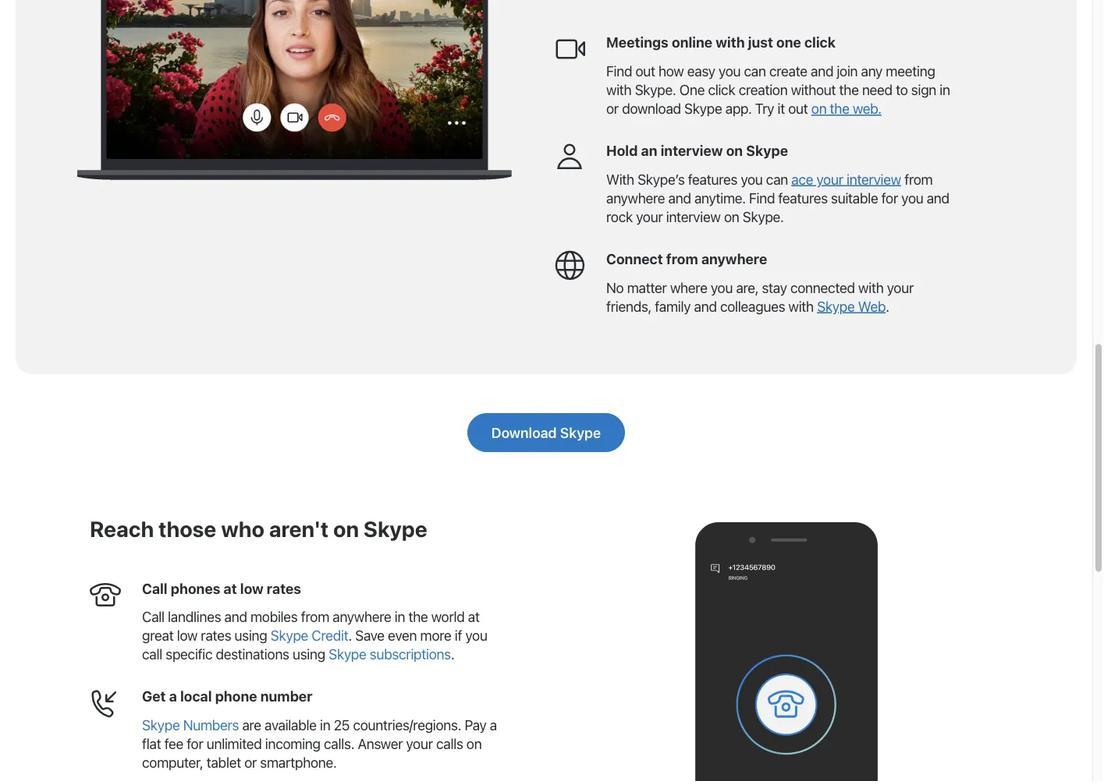 Task type: describe. For each thing, give the bounding box(es) containing it.

[[554, 142, 585, 173]]

just
[[748, 34, 773, 51]]

it
[[778, 100, 785, 117]]

1 vertical spatial can
[[766, 171, 788, 188]]

or inside find out how easy you can create and join any meeting with skype. one click creation without the need to sign in or download skype app. try it out
[[606, 100, 619, 117]]

using inside '. save even more if you call specific destinations using'
[[293, 647, 325, 663]]


[[554, 250, 585, 281]]

stay
[[762, 279, 787, 296]]

anywhere inside call landlines and mobiles from anywhere in the world at great low rates using
[[333, 609, 391, 626]]

colleagues
[[720, 298, 785, 315]]

on the web. link
[[811, 100, 882, 117]]

easy
[[687, 63, 715, 80]]

aren't
[[269, 517, 329, 542]]

tablet
[[207, 755, 241, 772]]

answer
[[358, 736, 403, 753]]

local
[[180, 689, 212, 706]]

are available in 25 countries/regions. pay a flat fee for unlimited incoming calls. answer your calls on computer, tablet or smartphone.
[[142, 717, 497, 772]]

ace your interview link
[[791, 171, 901, 188]]

you inside "from anywhere and anytime. find features suitable for you and rock your interview on skype."
[[901, 190, 923, 207]]

with up the web
[[858, 279, 884, 296]]

web.
[[853, 100, 882, 117]]

one
[[776, 34, 801, 51]]

without
[[791, 81, 836, 98]]

incoming
[[265, 736, 320, 753]]

1 horizontal spatial rates
[[267, 580, 301, 597]]

matter
[[627, 279, 667, 296]]

more
[[420, 628, 451, 645]]

no
[[606, 279, 624, 296]]

skype inside find out how easy you can create and join any meeting with skype. one click creation without the need to sign in or download skype app. try it out
[[684, 100, 722, 117]]

meetings online with just one click
[[606, 34, 836, 51]]

download skype link
[[467, 414, 625, 453]]

those
[[158, 517, 216, 542]]


[[554, 33, 585, 64]]

your inside are available in 25 countries/regions. pay a flat fee for unlimited incoming calls. answer your calls on computer, tablet or smartphone.
[[406, 736, 433, 753]]

in inside find out how easy you can create and join any meeting with skype. one click creation without the need to sign in or download skype app. try it out
[[940, 81, 950, 98]]

connect from anywhere
[[606, 251, 767, 267]]

find inside "from anywhere and anytime. find features suitable for you and rock your interview on skype."
[[749, 190, 775, 207]]

. for web
[[886, 298, 889, 315]]

phone
[[215, 689, 257, 706]]

specific
[[166, 647, 212, 663]]

or inside are available in 25 countries/regions. pay a flat fee for unlimited incoming calls. answer your calls on computer, tablet or smartphone.
[[244, 755, 257, 772]]

at inside call landlines and mobiles from anywhere in the world at great low rates using
[[468, 609, 480, 626]]

0 vertical spatial click
[[804, 34, 836, 51]]

1 horizontal spatial out
[[788, 100, 808, 117]]

with
[[606, 171, 634, 188]]

how
[[659, 63, 684, 80]]

and inside find out how easy you can create and join any meeting with skype. one click creation without the need to sign in or download skype app. try it out
[[811, 63, 833, 80]]

where
[[670, 279, 707, 296]]

number
[[260, 689, 313, 706]]

skype. inside find out how easy you can create and join any meeting with skype. one click creation without the need to sign in or download skype app. try it out
[[635, 81, 676, 98]]

countries/regions.
[[353, 717, 461, 734]]

skype web link
[[817, 298, 886, 315]]

are,
[[736, 279, 759, 296]]

world
[[431, 609, 465, 626]]

are
[[242, 717, 261, 734]]

to
[[896, 81, 908, 98]]

if
[[455, 628, 462, 645]]

meetings
[[606, 34, 669, 51]]

your inside no matter where you are, stay connected with your friends, family and colleagues with
[[887, 279, 914, 296]]

flat
[[142, 736, 161, 753]]

on down without at the right top
[[811, 100, 827, 117]]

smartphone.
[[260, 755, 337, 772]]

skype numbers
[[142, 717, 239, 734]]

who
[[221, 517, 264, 542]]

online
[[672, 34, 712, 51]]

interview inside "from anywhere and anytime. find features suitable for you and rock your interview on skype."
[[666, 208, 721, 225]]

phones
[[171, 580, 220, 597]]

pay
[[465, 717, 487, 734]]

connected
[[790, 279, 855, 296]]

. inside '. save even more if you call specific destinations using'
[[348, 628, 352, 645]]

on inside "from anywhere and anytime. find features suitable for you and rock your interview on skype."
[[724, 208, 739, 225]]

anytime.
[[694, 190, 746, 207]]

meeting
[[886, 63, 935, 80]]

rock
[[606, 208, 633, 225]]

you inside no matter where you are, stay connected with your friends, family and colleagues with
[[711, 279, 733, 296]]

in inside are available in 25 countries/regions. pay a flat fee for unlimited incoming calls. answer your calls on computer, tablet or smartphone.
[[320, 717, 330, 734]]

rates inside call landlines and mobiles from anywhere in the world at great low rates using
[[201, 628, 231, 645]]

even
[[388, 628, 417, 645]]

in inside call landlines and mobiles from anywhere in the world at great low rates using
[[395, 609, 405, 626]]

0 vertical spatial features
[[688, 171, 737, 188]]

unlimited
[[207, 736, 262, 753]]

the inside call landlines and mobiles from anywhere in the world at great low rates using
[[408, 609, 428, 626]]

get a local phone number
[[142, 689, 313, 706]]

on the web.
[[811, 100, 882, 117]]

with left just in the right top of the page
[[716, 34, 745, 51]]

0 vertical spatial low
[[240, 580, 263, 597]]

sign
[[911, 81, 936, 98]]

family
[[655, 298, 691, 315]]

numbers
[[183, 717, 239, 734]]

create
[[769, 63, 807, 80]]

call landlines and mobiles from anywhere in the world at great low rates using
[[142, 609, 480, 645]]

1 vertical spatial the
[[830, 100, 849, 117]]

find out how easy you can create and join any meeting with skype. one click creation without the need to sign in or download skype app. try it out
[[606, 63, 950, 117]]

creation
[[739, 81, 788, 98]]

can inside find out how easy you can create and join any meeting with skype. one click creation without the need to sign in or download skype app. try it out
[[744, 63, 766, 80]]

1 vertical spatial from
[[666, 251, 698, 267]]

reach
[[90, 517, 154, 542]]

available
[[265, 717, 317, 734]]

2 horizontal spatial anywhere
[[701, 251, 767, 267]]

from inside call landlines and mobiles from anywhere in the world at great low rates using
[[301, 609, 329, 626]]

calls.
[[324, 736, 354, 753]]

0 vertical spatial out
[[636, 63, 655, 80]]

subscriptions
[[370, 647, 451, 663]]



Task type: vqa. For each thing, say whether or not it's contained in the screenshot.
the top Education
no



Task type: locate. For each thing, give the bounding box(es) containing it.
a right get
[[169, 689, 177, 706]]

1 horizontal spatial from
[[666, 251, 698, 267]]

save
[[355, 628, 385, 645]]

1 horizontal spatial features
[[778, 190, 828, 207]]

1 horizontal spatial click
[[804, 34, 836, 51]]

1 vertical spatial out
[[788, 100, 808, 117]]

or down unlimited
[[244, 755, 257, 772]]

suitable
[[831, 190, 878, 207]]

download
[[622, 100, 681, 117]]

you right if
[[465, 628, 487, 645]]

find inside find out how easy you can create and join any meeting with skype. one click creation without the need to sign in or download skype app. try it out
[[606, 63, 632, 80]]

0 horizontal spatial rates
[[201, 628, 231, 645]]

0 vertical spatial for
[[882, 190, 898, 207]]

0 vertical spatial anywhere
[[606, 190, 665, 207]]

at right phones
[[224, 580, 237, 597]]

interview up skype's
[[661, 142, 723, 159]]

no matter where you are, stay connected with your friends, family and colleagues with
[[606, 279, 914, 315]]

skype web .
[[817, 298, 889, 315]]

can up creation
[[744, 63, 766, 80]]

a right pay
[[490, 717, 497, 734]]

0 horizontal spatial skype.
[[635, 81, 676, 98]]

1 vertical spatial call
[[142, 609, 164, 626]]

0 horizontal spatial out
[[636, 63, 655, 80]]

download
[[491, 424, 557, 441]]

1 horizontal spatial skype.
[[743, 208, 784, 225]]

anywhere inside "from anywhere and anytime. find features suitable for you and rock your interview on skype."
[[606, 190, 665, 207]]

out left 'how'
[[636, 63, 655, 80]]

for inside are available in 25 countries/regions. pay a flat fee for unlimited incoming calls. answer your calls on computer, tablet or smartphone.
[[187, 736, 203, 753]]

anywhere
[[606, 190, 665, 207], [701, 251, 767, 267], [333, 609, 391, 626]]

the inside find out how easy you can create and join any meeting with skype. one click creation without the need to sign in or download skype app. try it out
[[839, 81, 859, 98]]

with down connected
[[788, 298, 814, 315]]

your inside "from anywhere and anytime. find features suitable for you and rock your interview on skype."
[[636, 208, 663, 225]]

you left are,
[[711, 279, 733, 296]]

skype. inside "from anywhere and anytime. find features suitable for you and rock your interview on skype."
[[743, 208, 784, 225]]

your down 'countries/regions.'
[[406, 736, 433, 753]]

call inside call landlines and mobiles from anywhere in the world at great low rates using
[[142, 609, 164, 626]]

0 horizontal spatial from
[[301, 609, 329, 626]]

skype's
[[638, 171, 685, 188]]

call
[[142, 647, 162, 663]]

skype. up download
[[635, 81, 676, 98]]

for right suitable
[[882, 190, 898, 207]]

on down pay
[[466, 736, 482, 753]]

0 vertical spatial skype.
[[635, 81, 676, 98]]

2 vertical spatial .
[[451, 647, 454, 663]]

1 call from the top
[[142, 580, 168, 597]]


[[90, 580, 121, 611]]

hold an interview on skype
[[606, 142, 788, 159]]

1 vertical spatial a
[[490, 717, 497, 734]]

2 vertical spatial interview
[[666, 208, 721, 225]]

2 vertical spatial the
[[408, 609, 428, 626]]

ace
[[791, 171, 813, 188]]

1 vertical spatial at
[[468, 609, 480, 626]]

and
[[811, 63, 833, 80], [668, 190, 691, 207], [927, 190, 949, 207], [694, 298, 717, 315], [224, 609, 247, 626]]

you inside '. save even more if you call specific destinations using'
[[465, 628, 487, 645]]

0 horizontal spatial .
[[348, 628, 352, 645]]

you right easy
[[719, 63, 741, 80]]

skype.
[[635, 81, 676, 98], [743, 208, 784, 225]]

download skype
[[491, 424, 601, 441]]

using inside call landlines and mobiles from anywhere in the world at great low rates using
[[234, 628, 267, 645]]

using down skype credit link
[[293, 647, 325, 663]]

0 horizontal spatial in
[[320, 717, 330, 734]]

0 horizontal spatial or
[[244, 755, 257, 772]]

need
[[862, 81, 893, 98]]

0 vertical spatial the
[[839, 81, 859, 98]]

1 vertical spatial using
[[293, 647, 325, 663]]

for down skype numbers
[[187, 736, 203, 753]]

0 vertical spatial rates
[[267, 580, 301, 597]]

the
[[839, 81, 859, 98], [830, 100, 849, 117], [408, 609, 428, 626]]

and inside no matter where you are, stay connected with your friends, family and colleagues with
[[694, 298, 717, 315]]

find down meetings
[[606, 63, 632, 80]]

can left ace
[[766, 171, 788, 188]]

low up "mobiles"
[[240, 580, 263, 597]]

on right 'aren't'
[[333, 517, 359, 542]]

you right suitable
[[901, 190, 923, 207]]

friends,
[[606, 298, 652, 315]]

1 horizontal spatial low
[[240, 580, 263, 597]]

0 vertical spatial .
[[886, 298, 889, 315]]

in right sign at the right of page
[[940, 81, 950, 98]]

2 vertical spatial from
[[301, 609, 329, 626]]

25
[[334, 717, 350, 734]]

0 horizontal spatial for
[[187, 736, 203, 753]]

1 vertical spatial interview
[[847, 171, 901, 188]]

1 horizontal spatial for
[[882, 190, 898, 207]]

0 vertical spatial at
[[224, 580, 237, 597]]

rates up "mobiles"
[[267, 580, 301, 597]]

join
[[837, 63, 858, 80]]

1 horizontal spatial find
[[749, 190, 775, 207]]

try
[[755, 100, 774, 117]]

0 horizontal spatial a
[[169, 689, 177, 706]]

rates down landlines on the left bottom of page
[[201, 628, 231, 645]]

2 horizontal spatial .
[[886, 298, 889, 315]]

connect
[[606, 251, 663, 267]]

features inside "from anywhere and anytime. find features suitable for you and rock your interview on skype."
[[778, 190, 828, 207]]

fee
[[164, 736, 183, 753]]

with
[[716, 34, 745, 51], [606, 81, 632, 98], [858, 279, 884, 296], [788, 298, 814, 315]]

out
[[636, 63, 655, 80], [788, 100, 808, 117]]

call for call landlines and mobiles from anywhere in the world at great low rates using
[[142, 609, 164, 626]]

1 vertical spatial .
[[348, 628, 352, 645]]

a inside are available in 25 countries/regions. pay a flat fee for unlimited incoming calls. answer your calls on computer, tablet or smartphone.
[[490, 717, 497, 734]]

or
[[606, 100, 619, 117], [244, 755, 257, 772]]

. for subscriptions
[[451, 647, 454, 663]]

calls
[[436, 736, 463, 753]]

2 vertical spatial in
[[320, 717, 330, 734]]

1 vertical spatial low
[[177, 628, 197, 645]]

call up the great
[[142, 609, 164, 626]]

in left 25 at left bottom
[[320, 717, 330, 734]]

1 vertical spatial find
[[749, 190, 775, 207]]

0 horizontal spatial find
[[606, 63, 632, 80]]

click
[[804, 34, 836, 51], [708, 81, 735, 98]]

with up download
[[606, 81, 632, 98]]

computer,
[[142, 755, 203, 772]]

0 vertical spatial find
[[606, 63, 632, 80]]

1 vertical spatial skype.
[[743, 208, 784, 225]]

interview down anytime. in the top right of the page
[[666, 208, 721, 225]]

the down join
[[839, 81, 859, 98]]

0 horizontal spatial anywhere
[[333, 609, 391, 626]]

find
[[606, 63, 632, 80], [749, 190, 775, 207]]

find down with skype's features you can ace your interview
[[749, 190, 775, 207]]

app.
[[725, 100, 752, 117]]

mobiles
[[250, 609, 298, 626]]

out right it
[[788, 100, 808, 117]]

0 vertical spatial interview
[[661, 142, 723, 159]]

you inside find out how easy you can create and join any meeting with skype. one click creation without the need to sign in or download skype app. try it out
[[719, 63, 741, 80]]

0 horizontal spatial click
[[708, 81, 735, 98]]

click right one
[[804, 34, 836, 51]]

1 horizontal spatial anywhere
[[606, 190, 665, 207]]

1 vertical spatial or
[[244, 755, 257, 772]]

get
[[142, 689, 166, 706]]

with inside find out how easy you can create and join any meeting with skype. one click creation without the need to sign in or download skype app. try it out
[[606, 81, 632, 98]]

features up anytime. in the top right of the page
[[688, 171, 737, 188]]

1 horizontal spatial at
[[468, 609, 480, 626]]

0 vertical spatial in
[[940, 81, 950, 98]]

and inside call landlines and mobiles from anywhere in the world at great low rates using
[[224, 609, 247, 626]]

1 vertical spatial anywhere
[[701, 251, 767, 267]]

the left web.
[[830, 100, 849, 117]]

call for call phones at low rates
[[142, 580, 168, 597]]

0 vertical spatial call
[[142, 580, 168, 597]]

hold
[[606, 142, 638, 159]]

. save even more if you call specific destinations using
[[142, 628, 487, 663]]

you up anytime. in the top right of the page
[[741, 171, 763, 188]]

0 vertical spatial using
[[234, 628, 267, 645]]

any
[[861, 63, 883, 80]]

0 vertical spatial from
[[905, 171, 933, 188]]

skype credit link
[[271, 628, 348, 645]]

interview up suitable
[[847, 171, 901, 188]]

on inside are available in 25 countries/regions. pay a flat fee for unlimited incoming calls. answer your calls on computer, tablet or smartphone.
[[466, 736, 482, 753]]

1 vertical spatial click
[[708, 81, 735, 98]]

rates
[[267, 580, 301, 597], [201, 628, 231, 645]]

great
[[142, 628, 174, 645]]

1 vertical spatial in
[[395, 609, 405, 626]]

interview
[[661, 142, 723, 159], [847, 171, 901, 188], [666, 208, 721, 225]]

anywhere down with
[[606, 190, 665, 207]]

an
[[641, 142, 657, 159]]

2 call from the top
[[142, 609, 164, 626]]

2 horizontal spatial in
[[940, 81, 950, 98]]

on
[[811, 100, 827, 117], [726, 142, 743, 159], [724, 208, 739, 225], [333, 517, 359, 542], [466, 736, 482, 753]]

1 horizontal spatial in
[[395, 609, 405, 626]]

1 horizontal spatial using
[[293, 647, 325, 663]]

low inside call landlines and mobiles from anywhere in the world at great low rates using
[[177, 628, 197, 645]]


[[90, 688, 121, 719]]

0 horizontal spatial at
[[224, 580, 237, 597]]

1 horizontal spatial .
[[451, 647, 454, 663]]

from up where
[[666, 251, 698, 267]]

in up even
[[395, 609, 405, 626]]

from right ace your interview link
[[905, 171, 933, 188]]

from
[[905, 171, 933, 188], [666, 251, 698, 267], [301, 609, 329, 626]]

0 horizontal spatial features
[[688, 171, 737, 188]]

skype subscriptions .
[[329, 647, 454, 663]]

2 vertical spatial anywhere
[[333, 609, 391, 626]]

anywhere up save
[[333, 609, 391, 626]]

from inside "from anywhere and anytime. find features suitable for you and rock your interview on skype."
[[905, 171, 933, 188]]

click inside find out how easy you can create and join any meeting with skype. one click creation without the need to sign in or download skype app. try it out
[[708, 81, 735, 98]]

1 vertical spatial features
[[778, 190, 828, 207]]

credit
[[312, 628, 348, 645]]

0 vertical spatial a
[[169, 689, 177, 706]]

destinations
[[216, 647, 289, 663]]

1 vertical spatial rates
[[201, 628, 231, 645]]

can
[[744, 63, 766, 80], [766, 171, 788, 188]]

your up skype web .
[[887, 279, 914, 296]]

features down ace
[[778, 190, 828, 207]]

the up even
[[408, 609, 428, 626]]

at
[[224, 580, 237, 597], [468, 609, 480, 626]]

your right rock on the right of the page
[[636, 208, 663, 225]]

for
[[882, 190, 898, 207], [187, 736, 203, 753]]

skype subscriptions link
[[329, 647, 451, 663]]

at right world at the bottom left of page
[[468, 609, 480, 626]]

for inside "from anywhere and anytime. find features suitable for you and rock your interview on skype."
[[882, 190, 898, 207]]

web
[[858, 298, 886, 315]]

skype
[[684, 100, 722, 117], [746, 142, 788, 159], [817, 298, 855, 315], [560, 424, 601, 441], [364, 517, 427, 542], [271, 628, 308, 645], [329, 647, 366, 663], [142, 717, 180, 734]]

you
[[719, 63, 741, 80], [741, 171, 763, 188], [901, 190, 923, 207], [711, 279, 733, 296], [465, 628, 487, 645]]

1 vertical spatial for
[[187, 736, 203, 753]]

from up skype credit
[[301, 609, 329, 626]]

anywhere up are,
[[701, 251, 767, 267]]

one
[[679, 81, 705, 98]]

0 vertical spatial can
[[744, 63, 766, 80]]

landlines
[[168, 609, 221, 626]]

1 horizontal spatial a
[[490, 717, 497, 734]]

call left phones
[[142, 580, 168, 597]]

using up destinations
[[234, 628, 267, 645]]

low up specific
[[177, 628, 197, 645]]

on up with skype's features you can ace your interview
[[726, 142, 743, 159]]

your right ace
[[817, 171, 843, 188]]

your
[[817, 171, 843, 188], [636, 208, 663, 225], [887, 279, 914, 296], [406, 736, 433, 753]]

call
[[142, 580, 168, 597], [142, 609, 164, 626]]

skype credit
[[271, 628, 348, 645]]

from anywhere and anytime. find features suitable for you and rock your interview on skype.
[[606, 171, 949, 225]]

0 horizontal spatial using
[[234, 628, 267, 645]]

reach those who aren't on skype
[[90, 517, 427, 542]]

0 vertical spatial or
[[606, 100, 619, 117]]

on down anytime. in the top right of the page
[[724, 208, 739, 225]]

click up app.
[[708, 81, 735, 98]]

0 horizontal spatial low
[[177, 628, 197, 645]]

1 horizontal spatial or
[[606, 100, 619, 117]]

call phones at low rates
[[142, 580, 301, 597]]

2 horizontal spatial from
[[905, 171, 933, 188]]

skype. down with skype's features you can ace your interview
[[743, 208, 784, 225]]

or left download
[[606, 100, 619, 117]]



